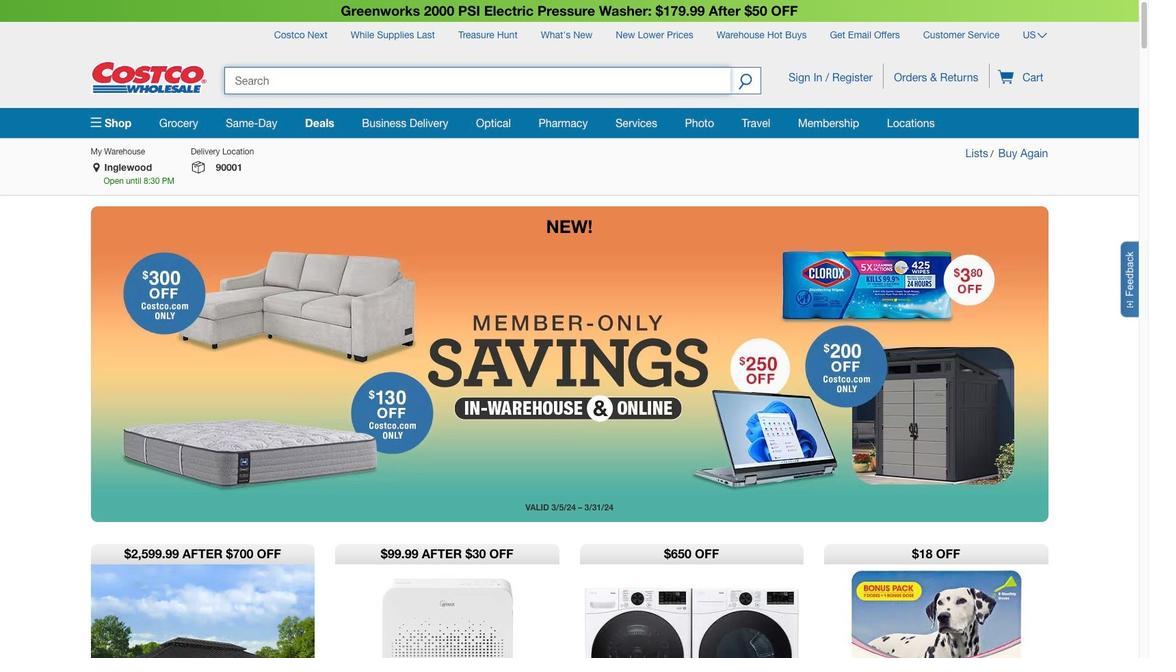 Task type: vqa. For each thing, say whether or not it's contained in the screenshot.
Search 'Icon' at top right
yes



Task type: describe. For each thing, give the bounding box(es) containing it.
winix true hepa 4 stage air purifier with wi-fi and additional filter image
[[335, 565, 559, 659]]

main element
[[91, 108, 1048, 138]]

frontline plus flea and tick dog treatment 45-88 lb, 7+1 doses image
[[824, 565, 1048, 659]]

sojag messina galvanized steel roof gazebo 12 ft. x 20 ft. image
[[91, 565, 315, 659]]

member only savings in warehouse and online image
[[91, 248, 1048, 493]]



Task type: locate. For each thing, give the bounding box(es) containing it.
lg 4.5 cu. ft. front load washer with turbowash 360 and 7.4 cu. ft. electric dryer with turbosteam and built-in intelligence image
[[580, 565, 804, 659]]

search image
[[739, 73, 752, 92]]

Search text field
[[224, 67, 730, 94], [224, 67, 730, 94]]

costco us homepage image
[[91, 61, 207, 94]]



